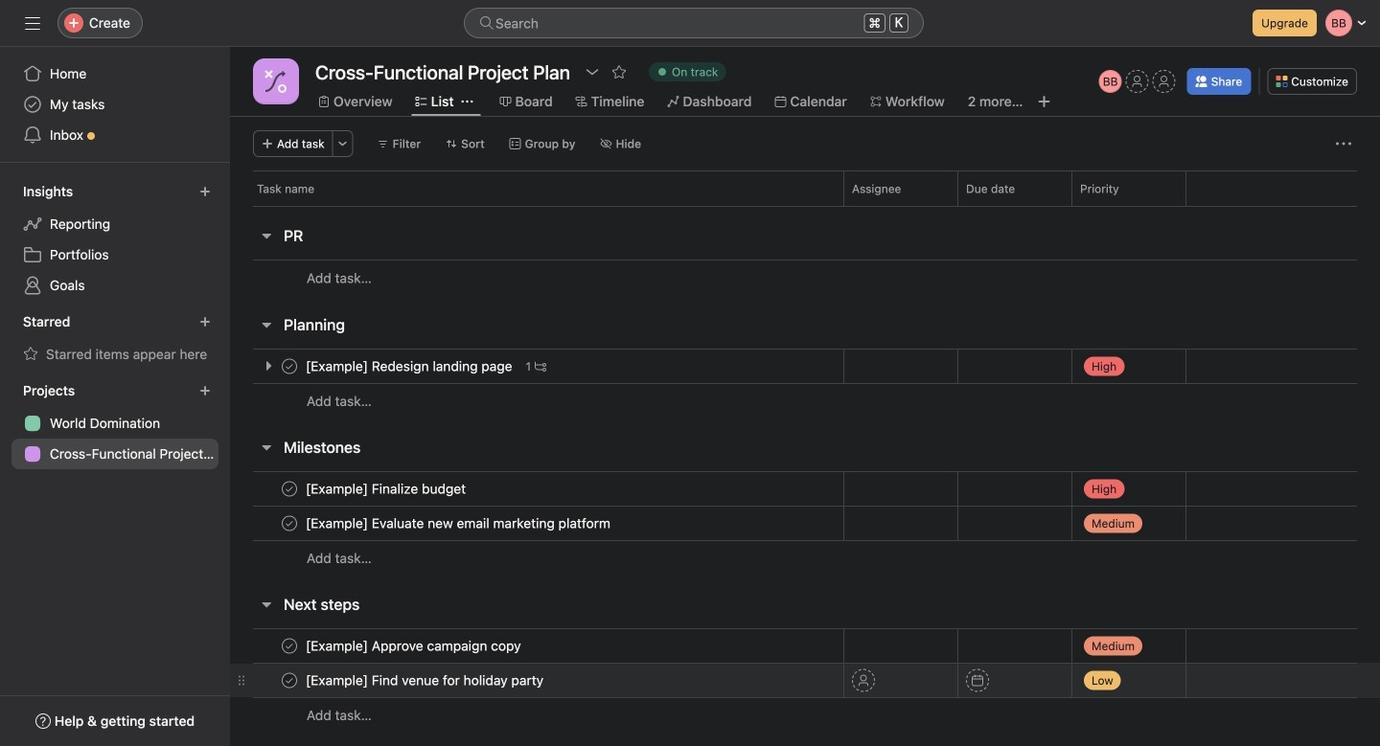 Task type: describe. For each thing, give the bounding box(es) containing it.
mark complete image for header milestones tree grid
[[278, 478, 301, 501]]

task name text field for mark complete checkbox in the "[example] finalize budget" cell
[[302, 480, 472, 499]]

mark complete checkbox for [example] approve campaign copy cell
[[278, 635, 301, 658]]

1 subtask image
[[535, 361, 547, 372]]

global element
[[0, 47, 230, 162]]

collapse task list for this group image for the header next steps 'tree grid'
[[259, 597, 274, 613]]

line_and_symbols image
[[265, 70, 288, 93]]

projects element
[[0, 374, 230, 474]]

1 mark complete image from the top
[[278, 355, 301, 378]]

[example] find venue for holiday party cell
[[230, 663, 844, 699]]

show options image
[[585, 64, 600, 80]]

mark complete image for [example] find venue for holiday party cell
[[278, 670, 301, 693]]

collapse task list for this group image
[[259, 228, 274, 244]]

task name text field for mark complete option
[[302, 514, 616, 534]]



Task type: vqa. For each thing, say whether or not it's contained in the screenshot.
'all' within Task Or All Subtasks Completion Status Is Changed → Send Email
no



Task type: locate. For each thing, give the bounding box(es) containing it.
None field
[[464, 8, 924, 38]]

tab actions image
[[462, 96, 473, 107]]

1 task name text field from the top
[[302, 357, 518, 376]]

mark complete image inside [example] find venue for holiday party cell
[[278, 670, 301, 693]]

hide sidebar image
[[25, 15, 40, 31]]

header planning tree grid
[[230, 349, 1381, 419]]

mark complete checkbox inside [example] find venue for holiday party cell
[[278, 670, 301, 693]]

manage project members image
[[1099, 70, 1122, 93]]

2 vertical spatial collapse task list for this group image
[[259, 597, 274, 613]]

1 mark complete checkbox from the top
[[278, 355, 301, 378]]

3 mark complete checkbox from the top
[[278, 635, 301, 658]]

insights element
[[0, 174, 230, 305]]

[example] approve campaign copy cell
[[230, 629, 844, 664]]

add to starred image
[[612, 64, 627, 80]]

Task name text field
[[302, 480, 472, 499], [302, 514, 616, 534]]

task name text field inside [example] find venue for holiday party cell
[[302, 672, 550, 691]]

Mark complete checkbox
[[278, 355, 301, 378], [278, 478, 301, 501], [278, 635, 301, 658], [278, 670, 301, 693]]

mark complete image inside [example] approve campaign copy cell
[[278, 635, 301, 658]]

mark complete checkbox for [example] find venue for holiday party cell
[[278, 670, 301, 693]]

mark complete image inside [example] evaluate new email marketing platform cell
[[278, 512, 301, 535]]

3 task name text field from the top
[[302, 672, 550, 691]]

mark complete checkbox inside "[example] finalize budget" cell
[[278, 478, 301, 501]]

3 mark complete image from the top
[[278, 670, 301, 693]]

2 mark complete image from the top
[[278, 635, 301, 658]]

new insights image
[[199, 186, 211, 197]]

1 mark complete image from the top
[[278, 478, 301, 501]]

collapse task list for this group image for header milestones tree grid
[[259, 440, 274, 455]]

mark complete checkbox for "[example] finalize budget" cell
[[278, 478, 301, 501]]

4 mark complete checkbox from the top
[[278, 670, 301, 693]]

mark complete checkbox inside [example] approve campaign copy cell
[[278, 635, 301, 658]]

2 vertical spatial mark complete image
[[278, 670, 301, 693]]

task name text field for mark complete checkbox in the [example] approve campaign copy cell
[[302, 637, 527, 656]]

more actions image
[[337, 138, 349, 150]]

mark complete checkbox inside [example] redesign landing page cell
[[278, 355, 301, 378]]

mark complete image
[[278, 478, 301, 501], [278, 635, 301, 658]]

add items to starred image
[[199, 316, 211, 328]]

Task name text field
[[302, 357, 518, 376], [302, 637, 527, 656], [302, 672, 550, 691]]

0 vertical spatial mark complete image
[[278, 478, 301, 501]]

2 collapse task list for this group image from the top
[[259, 440, 274, 455]]

task name text field inside [example] evaluate new email marketing platform cell
[[302, 514, 616, 534]]

2 vertical spatial task name text field
[[302, 672, 550, 691]]

collapse task list for this group image
[[259, 317, 274, 333], [259, 440, 274, 455], [259, 597, 274, 613]]

mark complete image for the header next steps 'tree grid'
[[278, 635, 301, 658]]

2 mark complete image from the top
[[278, 512, 301, 535]]

mark complete image inside "[example] finalize budget" cell
[[278, 478, 301, 501]]

task name text field for mark complete checkbox in the [example] find venue for holiday party cell
[[302, 672, 550, 691]]

2 mark complete checkbox from the top
[[278, 478, 301, 501]]

1 collapse task list for this group image from the top
[[259, 317, 274, 333]]

row
[[230, 171, 1381, 206], [253, 205, 1358, 207], [230, 260, 1381, 296], [230, 349, 1381, 384], [230, 383, 1381, 419], [230, 472, 1381, 507], [230, 506, 1381, 542], [230, 541, 1381, 576], [230, 629, 1381, 664], [230, 663, 1381, 699], [230, 698, 1381, 733]]

task name text field inside [example] approve campaign copy cell
[[302, 637, 527, 656]]

2 task name text field from the top
[[302, 514, 616, 534]]

0 vertical spatial task name text field
[[302, 357, 518, 376]]

1 vertical spatial task name text field
[[302, 514, 616, 534]]

None text field
[[311, 55, 575, 89]]

1 vertical spatial mark complete image
[[278, 512, 301, 535]]

3 collapse task list for this group image from the top
[[259, 597, 274, 613]]

Search tasks, projects, and more text field
[[464, 8, 924, 38]]

add tab image
[[1037, 94, 1052, 109]]

new project or portfolio image
[[199, 385, 211, 397]]

mark complete image for [example] evaluate new email marketing platform cell
[[278, 512, 301, 535]]

more actions image
[[1336, 136, 1352, 151]]

[example] redesign landing page cell
[[230, 349, 844, 384]]

starred element
[[0, 305, 230, 374]]

[example] evaluate new email marketing platform cell
[[230, 506, 844, 542]]

1 task name text field from the top
[[302, 480, 472, 499]]

1 vertical spatial collapse task list for this group image
[[259, 440, 274, 455]]

0 vertical spatial mark complete image
[[278, 355, 301, 378]]

[example] finalize budget cell
[[230, 472, 844, 507]]

header milestones tree grid
[[230, 472, 1381, 576]]

Mark complete checkbox
[[278, 512, 301, 535]]

1 vertical spatial mark complete image
[[278, 635, 301, 658]]

mark complete image
[[278, 355, 301, 378], [278, 512, 301, 535], [278, 670, 301, 693]]

task name text field inside [example] redesign landing page cell
[[302, 357, 518, 376]]

header next steps tree grid
[[230, 629, 1381, 733]]

0 vertical spatial task name text field
[[302, 480, 472, 499]]

expand subtask list for the task [example] redesign landing page image
[[261, 359, 276, 374]]

1 vertical spatial task name text field
[[302, 637, 527, 656]]

0 vertical spatial collapse task list for this group image
[[259, 317, 274, 333]]

collapse task list for this group image for header planning "tree grid"
[[259, 317, 274, 333]]

2 task name text field from the top
[[302, 637, 527, 656]]

task name text field inside "[example] finalize budget" cell
[[302, 480, 472, 499]]



